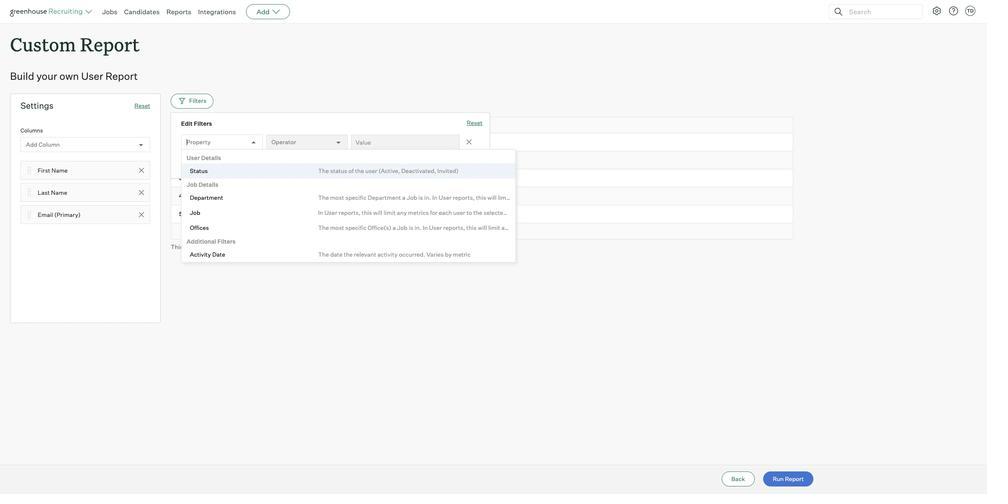 Task type: vqa. For each thing, say whether or not it's contained in the screenshot.


Task type: locate. For each thing, give the bounding box(es) containing it.
0 vertical spatial reports,
[[453, 194, 475, 202]]

a right office(s)
[[393, 225, 396, 232]]

first up last
[[38, 167, 50, 174]]

0 vertical spatial first
[[196, 123, 208, 130]]

specific up arévalo at the left of the page
[[346, 194, 367, 202]]

0 horizontal spatial add
[[26, 141, 37, 148]]

add
[[257, 8, 270, 16], [26, 141, 37, 148], [200, 158, 211, 165]]

5 row from the top
[[171, 205, 794, 223]]

report
[[80, 32, 140, 57], [105, 70, 138, 83], [786, 476, 804, 483]]

adams
[[322, 157, 341, 164], [322, 175, 341, 182]]

adams up bavishi
[[322, 175, 341, 182]]

1 vertical spatial name
[[52, 167, 68, 174]]

reports, up by
[[444, 225, 465, 232]]

in. for office(s)
[[415, 225, 422, 232]]

0 vertical spatial limit
[[498, 194, 510, 202]]

2 specific from the top
[[346, 225, 367, 232]]

1 horizontal spatial a
[[393, 225, 396, 232]]

0 horizontal spatial of
[[266, 244, 271, 251]]

0 vertical spatial adams
[[322, 157, 341, 164]]

4 row from the top
[[171, 188, 794, 205]]

this right arévalo at the left of the page
[[362, 210, 372, 217]]

2 vertical spatial add
[[200, 158, 211, 165]]

2 horizontal spatial add
[[257, 8, 270, 16]]

most
[[330, 194, 344, 202], [330, 225, 344, 232]]

add inside 'add' popup button
[[257, 8, 270, 16]]

is up in user reports, this will limit any metrics for each user to the selected job
[[419, 194, 423, 202]]

beitia
[[322, 211, 338, 218]]

this up metric
[[467, 225, 477, 232]]

filters right edit
[[194, 120, 212, 127]]

1 horizontal spatial for
[[535, 225, 543, 232]]

back button
[[722, 472, 755, 487]]

1 vertical spatial adams
[[322, 175, 341, 182]]

is for office(s)
[[409, 225, 414, 232]]

the for the most specific department a job is in. in user reports, this will limit any metrics for each user to the selected department
[[318, 194, 329, 202]]

1 vertical spatial in
[[318, 210, 323, 217]]

reports, for department
[[453, 194, 475, 202]]

0 vertical spatial reset
[[135, 102, 150, 109]]

row containing 2
[[171, 152, 794, 170]]

1 horizontal spatial add
[[200, 158, 211, 165]]

a up inigo@adept.ai
[[403, 194, 406, 202]]

the down the beitia
[[318, 225, 329, 232]]

table containing 1
[[171, 117, 794, 240]]

job details
[[187, 182, 219, 189]]

0 vertical spatial specific
[[346, 194, 367, 202]]

reports, right the beitia
[[339, 210, 361, 217]]

build
[[10, 70, 34, 83]]

the
[[355, 168, 364, 175], [588, 194, 597, 202], [474, 210, 483, 217], [578, 225, 587, 232], [314, 244, 323, 251], [344, 251, 353, 259]]

in down bavishi
[[318, 210, 323, 217]]

3 the from the top
[[318, 225, 329, 232]]

1 horizontal spatial is
[[419, 194, 423, 202]]

own
[[59, 70, 79, 83]]

run report
[[773, 476, 804, 483]]

1 vertical spatial most
[[330, 225, 344, 232]]

1 horizontal spatial in
[[423, 225, 428, 232]]

meg.adams@adept.ai
[[385, 175, 445, 182]]

1 vertical spatial limit
[[384, 210, 396, 217]]

1 most from the top
[[330, 194, 344, 202]]

row
[[171, 134, 794, 152], [171, 152, 794, 170], [171, 170, 794, 188], [171, 188, 794, 205], [171, 205, 794, 223]]

(active,
[[379, 168, 400, 175]]

reset
[[135, 102, 150, 109], [467, 119, 483, 127]]

invited)
[[438, 168, 459, 175]]

5 down 4 cell
[[179, 211, 183, 218]]

deactivated,
[[402, 168, 436, 175]]

will for department
[[488, 194, 497, 202]]

most down beitia arévalo
[[330, 225, 344, 232]]

2 adams from the top
[[322, 175, 341, 182]]

3 row from the top
[[171, 170, 794, 188]]

department up inigo@adept.ai
[[368, 194, 401, 202]]

filters right filter image
[[189, 97, 207, 104]]

job
[[187, 182, 197, 189], [407, 194, 417, 202], [190, 210, 200, 217], [508, 210, 519, 217], [397, 225, 408, 232]]

abrahams
[[322, 139, 350, 146]]

0 horizontal spatial for
[[430, 210, 438, 217]]

1 vertical spatial report
[[105, 70, 138, 83]]

job up offices
[[190, 210, 200, 217]]

1 department from the left
[[190, 194, 223, 202]]

0 vertical spatial is
[[419, 194, 423, 202]]

0 vertical spatial selected
[[598, 194, 621, 202]]

job right 3
[[187, 182, 197, 189]]

filter image
[[178, 97, 185, 104]]

2 most from the top
[[330, 225, 344, 232]]

0 vertical spatial first name
[[196, 123, 223, 130]]

0 vertical spatial this
[[476, 194, 487, 202]]

your
[[36, 70, 57, 83]]

2 row from the top
[[171, 152, 794, 170]]

in
[[433, 194, 438, 202], [318, 210, 323, 217], [423, 225, 428, 232]]

preview
[[184, 244, 206, 251]]

the for the status of the user (active, deactivated, invited)
[[318, 168, 329, 175]]

filters up "date"
[[218, 238, 236, 246]]

2 vertical spatial selected
[[589, 225, 612, 232]]

each for the most specific department a job is in. in user reports, this will limit any metrics for each user to the selected department
[[553, 194, 567, 202]]

0 horizontal spatial will
[[374, 210, 383, 217]]

filters for edit
[[194, 120, 212, 127]]

run right back
[[773, 476, 784, 483]]

in down in user reports, this will limit any metrics for each user to the selected job
[[423, 225, 428, 232]]

first name up david
[[196, 123, 223, 130]]

0 vertical spatial a
[[403, 194, 406, 202]]

row containing 3
[[171, 170, 794, 188]]

0 vertical spatial for
[[545, 194, 552, 202]]

in up in user reports, this will limit any metrics for each user to the selected job
[[433, 194, 438, 202]]

2 cell
[[171, 152, 192, 170]]

reset link for edit filters
[[467, 119, 483, 128]]

of right the status
[[349, 168, 354, 175]]

0 horizontal spatial first
[[38, 167, 50, 174]]

in. down in user reports, this will limit any metrics for each user to the selected job
[[415, 225, 422, 232]]

the down report on the left of the page
[[318, 251, 329, 259]]

user down 'invited)' on the top left
[[439, 194, 452, 202]]

reports,
[[453, 194, 475, 202], [339, 210, 361, 217], [444, 225, 465, 232]]

user down bavishi
[[325, 210, 338, 217]]

a left max
[[226, 244, 229, 251]]

0 horizontal spatial in.
[[415, 225, 422, 232]]

1 vertical spatial details
[[199, 182, 219, 189]]

user right own
[[81, 70, 103, 83]]

selected for office
[[589, 225, 612, 232]]

for for office(s)
[[535, 225, 543, 232]]

the status of the user (active, deactivated, invited)
[[318, 168, 459, 175]]

cell
[[380, 134, 794, 152]]

5 left records.
[[273, 244, 276, 251]]

this for office(s)
[[467, 225, 477, 232]]

2 horizontal spatial in
[[433, 194, 438, 202]]

selected down the most specific department a job is in. in user reports, this will limit any metrics for each user to the selected department
[[484, 210, 507, 217]]

email (primary)
[[38, 211, 81, 218]]

each for the most specific office(s) a job is in. in user reports, this will limit any metrics for each user to the selected office
[[544, 225, 557, 232]]

2 horizontal spatial department
[[623, 194, 656, 202]]

1 vertical spatial run
[[773, 476, 784, 483]]

limit
[[498, 194, 510, 202], [384, 210, 396, 217], [489, 225, 501, 232]]

activity
[[378, 251, 398, 259]]

status
[[190, 168, 208, 175]]

activity
[[190, 251, 211, 259]]

this
[[476, 194, 487, 202], [362, 210, 372, 217], [467, 225, 477, 232]]

adams up the status
[[322, 157, 341, 164]]

1 horizontal spatial first
[[196, 123, 208, 130]]

arévalo
[[339, 211, 360, 218]]

date
[[212, 251, 225, 259]]

department down job details
[[190, 194, 223, 202]]

2 vertical spatial each
[[544, 225, 557, 232]]

reset link
[[135, 102, 150, 109], [467, 119, 483, 128]]

of
[[349, 168, 354, 175], [266, 244, 271, 251]]

add inside add filter button
[[200, 158, 211, 165]]

1 vertical spatial first name
[[38, 167, 68, 174]]

report for run report
[[786, 476, 804, 483]]

table
[[171, 117, 794, 240]]

the date the relevant activity occurred. varies by metric
[[318, 251, 471, 259]]

see
[[349, 244, 359, 251]]

of right number
[[266, 244, 271, 251]]

name up david
[[209, 123, 223, 130]]

1 vertical spatial will
[[374, 210, 383, 217]]

1 vertical spatial first
[[38, 167, 50, 174]]

2 horizontal spatial for
[[545, 194, 552, 202]]

1 horizontal spatial will
[[478, 225, 487, 232]]

1 vertical spatial a
[[393, 225, 396, 232]]

name right last
[[51, 189, 67, 196]]

first name row
[[171, 117, 794, 135]]

name up last name
[[52, 167, 68, 174]]

metrics
[[523, 194, 543, 202], [408, 210, 429, 217], [513, 225, 534, 232]]

0 vertical spatial metrics
[[523, 194, 543, 202]]

0 vertical spatial add
[[257, 8, 270, 16]]

report inside button
[[786, 476, 804, 483]]

1 vertical spatial filters
[[194, 120, 212, 127]]

0 vertical spatial report
[[80, 32, 140, 57]]

the up the beitia
[[318, 194, 329, 202]]

will
[[488, 194, 497, 202], [374, 210, 383, 217], [478, 225, 487, 232]]

will up office(s)
[[374, 210, 383, 217]]

the left the status
[[318, 168, 329, 175]]

4 the from the top
[[318, 251, 329, 259]]

in. up in user reports, this will limit any metrics for each user to the selected job
[[424, 194, 431, 202]]

any
[[511, 194, 521, 202], [397, 210, 407, 217], [502, 225, 512, 232]]

1 vertical spatial in.
[[415, 225, 422, 232]]

this up the most specific office(s) a job is in. in user reports, this will limit any metrics for each user to the selected office
[[476, 194, 487, 202]]

0 horizontal spatial is
[[409, 225, 414, 232]]

0 vertical spatial in.
[[424, 194, 431, 202]]

reset for settings
[[135, 102, 150, 109]]

first name
[[196, 123, 223, 130], [38, 167, 68, 174]]

the
[[318, 168, 329, 175], [318, 194, 329, 202], [318, 225, 329, 232], [318, 251, 329, 259]]

row group containing 1
[[171, 134, 794, 223]]

4 cell
[[171, 188, 192, 205]]

add for add filter
[[200, 158, 211, 165]]

0 vertical spatial most
[[330, 194, 344, 202]]

2 horizontal spatial a
[[403, 194, 406, 202]]

1 specific from the top
[[346, 194, 367, 202]]

5 cell
[[171, 205, 192, 223]]

will up the most specific office(s) a job is in. in user reports, this will limit any metrics for each user to the selected office
[[488, 194, 497, 202]]

0 vertical spatial details
[[201, 155, 221, 162]]

0 vertical spatial each
[[553, 194, 567, 202]]

report
[[324, 244, 341, 251]]

the most specific department a job is in. in user reports, this will limit any metrics for each user to the selected department
[[318, 194, 656, 202]]

2 vertical spatial will
[[478, 225, 487, 232]]

most up beitia arévalo
[[330, 194, 344, 202]]

user right 2
[[187, 155, 200, 162]]

1 horizontal spatial department
[[368, 194, 401, 202]]

2 the from the top
[[318, 194, 329, 202]]

1 the from the top
[[318, 168, 329, 175]]

0 vertical spatial 5
[[179, 211, 183, 218]]

specific
[[346, 194, 367, 202], [346, 225, 367, 232]]

selected left office
[[589, 225, 612, 232]]

filters
[[189, 97, 207, 104], [194, 120, 212, 127], [218, 238, 236, 246]]

department
[[190, 194, 223, 202], [368, 194, 401, 202], [623, 194, 656, 202]]

2 vertical spatial report
[[786, 476, 804, 483]]

1 vertical spatial add
[[26, 141, 37, 148]]

1 horizontal spatial first name
[[196, 123, 223, 130]]

megadams40@gmail.com
[[385, 157, 457, 164]]

0 horizontal spatial reset link
[[135, 102, 150, 109]]

1 cell
[[171, 134, 192, 152]]

limit for department
[[498, 194, 510, 202]]

relevant
[[354, 251, 376, 259]]

is down inigo@adept.ai
[[409, 225, 414, 232]]

specific down arévalo at the left of the page
[[346, 225, 367, 232]]

rohan
[[196, 193, 214, 200]]

td button
[[964, 4, 978, 18]]

0 horizontal spatial run
[[301, 244, 312, 251]]

user down in user reports, this will limit any metrics for each user to the selected job
[[429, 225, 442, 232]]

in for office(s)
[[423, 225, 428, 232]]

1 horizontal spatial 5
[[273, 244, 276, 251]]

2 horizontal spatial will
[[488, 194, 497, 202]]

0 horizontal spatial a
[[226, 244, 229, 251]]

1 horizontal spatial reset link
[[467, 119, 483, 128]]

0 vertical spatial in
[[433, 194, 438, 202]]

1 vertical spatial any
[[397, 210, 407, 217]]

iñigo
[[196, 211, 210, 218]]

selected
[[598, 194, 621, 202], [484, 210, 507, 217], [589, 225, 612, 232]]

2 vertical spatial limit
[[489, 225, 501, 232]]

edit
[[181, 120, 193, 127]]

row group
[[171, 134, 794, 223]]

0 horizontal spatial reset
[[135, 102, 150, 109]]

this preview shows a max number of 5 records. run the report to see more results.
[[171, 244, 396, 251]]

will down the most specific department a job is in. in user reports, this will limit any metrics for each user to the selected department
[[478, 225, 487, 232]]

row containing 5
[[171, 205, 794, 223]]

add filter
[[200, 158, 227, 165]]

department up office
[[623, 194, 656, 202]]

each
[[553, 194, 567, 202], [439, 210, 452, 217], [544, 225, 557, 232]]

0 vertical spatial any
[[511, 194, 521, 202]]

2 vertical spatial in
[[423, 225, 428, 232]]

2 vertical spatial this
[[467, 225, 477, 232]]

first
[[196, 123, 208, 130], [38, 167, 50, 174]]

1 vertical spatial specific
[[346, 225, 367, 232]]

a
[[403, 194, 406, 202], [393, 225, 396, 232], [226, 244, 229, 251]]

Search text field
[[848, 6, 915, 18]]

row containing 1
[[171, 134, 794, 152]]

any for office(s)
[[502, 225, 512, 232]]

selected for department
[[598, 194, 621, 202]]

run right records.
[[301, 244, 312, 251]]

reports, down 'invited)' on the top left
[[453, 194, 475, 202]]

1 vertical spatial reset
[[467, 119, 483, 127]]

number
[[243, 244, 265, 251]]

2 vertical spatial name
[[51, 189, 67, 196]]

0 horizontal spatial 5
[[179, 211, 183, 218]]

reset for edit filters
[[467, 119, 483, 127]]

2 vertical spatial a
[[226, 244, 229, 251]]

0 horizontal spatial in
[[318, 210, 323, 217]]

1 horizontal spatial reset
[[467, 119, 483, 127]]

1 horizontal spatial of
[[349, 168, 354, 175]]

1 vertical spatial reset link
[[467, 119, 483, 128]]

user
[[81, 70, 103, 83], [187, 155, 200, 162], [439, 194, 452, 202], [325, 210, 338, 217], [429, 225, 442, 232]]

david
[[196, 139, 212, 146]]

1 row from the top
[[171, 134, 794, 152]]

selected up office
[[598, 194, 621, 202]]

1 horizontal spatial run
[[773, 476, 784, 483]]

0 vertical spatial name
[[209, 123, 223, 130]]

first right edit
[[196, 123, 208, 130]]

first name up last name
[[38, 167, 68, 174]]

details
[[201, 155, 221, 162], [199, 182, 219, 189]]

name
[[209, 123, 223, 130], [52, 167, 68, 174], [51, 189, 67, 196]]

2 vertical spatial metrics
[[513, 225, 534, 232]]

1 adams from the top
[[322, 157, 341, 164]]

2 vertical spatial any
[[502, 225, 512, 232]]

a for department
[[403, 194, 406, 202]]

specific for office(s)
[[346, 225, 367, 232]]

1 vertical spatial is
[[409, 225, 414, 232]]

occurred.
[[399, 251, 426, 259]]

0 horizontal spatial department
[[190, 194, 223, 202]]

5 inside cell
[[179, 211, 183, 218]]



Task type: describe. For each thing, give the bounding box(es) containing it.
3 department from the left
[[623, 194, 656, 202]]

bavishi
[[322, 193, 342, 200]]

the for the most specific office(s) a job is in. in user reports, this will limit any metrics for each user to the selected office
[[318, 225, 329, 232]]

office(s)
[[368, 225, 392, 232]]

0 vertical spatial filters
[[189, 97, 207, 104]]

rohan@adept.ai
[[385, 193, 429, 200]]

the for the date the relevant activity occurred. varies by metric
[[318, 251, 329, 259]]

adams for meg.adams@adept.ai
[[322, 175, 341, 182]]

name inside row
[[209, 123, 223, 130]]

row containing 4
[[171, 188, 794, 205]]

this for department
[[476, 194, 487, 202]]

0 vertical spatial run
[[301, 244, 312, 251]]

integrations link
[[198, 8, 236, 16]]

back
[[732, 476, 746, 483]]

date
[[330, 251, 343, 259]]

specific for department
[[346, 194, 367, 202]]

most for the most specific office(s) a job is in. in user reports, this will limit any metrics for each user to the selected office
[[330, 225, 344, 232]]

details for job details
[[199, 182, 219, 189]]

reports link
[[167, 8, 192, 16]]

td
[[968, 8, 974, 14]]

filters for additional
[[218, 238, 236, 246]]

job up in user reports, this will limit any metrics for each user to the selected job
[[407, 194, 417, 202]]

custom
[[10, 32, 76, 57]]

greenhouse recruiting image
[[10, 7, 85, 17]]

jobs link
[[102, 8, 117, 16]]

max
[[230, 244, 242, 251]]

columns
[[21, 127, 43, 134]]

filter
[[212, 158, 227, 165]]

settings
[[21, 101, 54, 111]]

3 cell
[[171, 170, 192, 188]]

(primary)
[[54, 211, 81, 218]]

add column
[[26, 141, 60, 148]]

job down the most specific department a job is in. in user reports, this will limit any metrics for each user to the selected department
[[508, 210, 519, 217]]

email
[[38, 211, 53, 218]]

jobs
[[102, 8, 117, 16]]

1 vertical spatial selected
[[484, 210, 507, 217]]

candidates
[[124, 8, 160, 16]]

1 vertical spatial for
[[430, 210, 438, 217]]

in. for department
[[424, 194, 431, 202]]

most for the most specific department a job is in. in user reports, this will limit any metrics for each user to the selected department
[[330, 194, 344, 202]]

1 vertical spatial of
[[266, 244, 271, 251]]

1 vertical spatial metrics
[[408, 210, 429, 217]]

first name inside row
[[196, 123, 223, 130]]

records.
[[277, 244, 300, 251]]

any for department
[[511, 194, 521, 202]]

meg
[[196, 175, 209, 182]]

td button
[[966, 6, 976, 16]]

1 vertical spatial reports,
[[339, 210, 361, 217]]

reports, for office(s)
[[444, 225, 465, 232]]

the most specific office(s) a job is in. in user reports, this will limit any metrics for each user to the selected office
[[318, 225, 629, 232]]

add filter button
[[181, 154, 236, 169]]

2 department from the left
[[368, 194, 401, 202]]

3
[[179, 175, 183, 182]]

office
[[613, 225, 629, 232]]

property
[[187, 139, 211, 146]]

add for add column
[[26, 141, 37, 148]]

reports
[[167, 8, 192, 16]]

custom report
[[10, 32, 140, 57]]

for for department
[[545, 194, 552, 202]]

candidates link
[[124, 8, 160, 16]]

additional filters
[[187, 238, 236, 246]]

report for custom report
[[80, 32, 140, 57]]

build your own user report
[[10, 70, 138, 83]]

run report button
[[764, 472, 814, 487]]

column
[[39, 141, 60, 148]]

reset link for settings
[[135, 102, 150, 109]]

integrations
[[198, 8, 236, 16]]

4
[[179, 193, 183, 200]]

user details
[[187, 155, 221, 162]]

metric
[[453, 251, 471, 259]]

margaret
[[196, 157, 222, 164]]

configure image
[[933, 6, 943, 16]]

beitia arévalo
[[322, 211, 360, 218]]

inigo@adept.ai
[[385, 211, 426, 218]]

more
[[360, 244, 374, 251]]

details for user details
[[201, 155, 221, 162]]

a for office(s)
[[393, 225, 396, 232]]

varies
[[427, 251, 444, 259]]

last name
[[38, 189, 67, 196]]

1
[[180, 139, 182, 146]]

in for department
[[433, 194, 438, 202]]

activity date
[[190, 251, 225, 259]]

this
[[171, 244, 183, 251]]

shows
[[207, 244, 225, 251]]

in user reports, this will limit any metrics for each user to the selected job
[[318, 210, 519, 217]]

0 vertical spatial of
[[349, 168, 354, 175]]

1 vertical spatial 5
[[273, 244, 276, 251]]

add for add
[[257, 8, 270, 16]]

additional
[[187, 238, 216, 246]]

edit filters
[[181, 120, 212, 127]]

offices
[[190, 225, 209, 232]]

will for office(s)
[[478, 225, 487, 232]]

last
[[38, 189, 50, 196]]

0 horizontal spatial first name
[[38, 167, 68, 174]]

is for department
[[419, 194, 423, 202]]

add button
[[246, 4, 290, 19]]

status
[[330, 168, 348, 175]]

2
[[179, 157, 183, 164]]

limit for office(s)
[[489, 225, 501, 232]]

by
[[445, 251, 452, 259]]

results.
[[375, 244, 396, 251]]

Value text field
[[351, 135, 460, 150]]

adams for megadams40@gmail.com
[[322, 157, 341, 164]]

metrics for department
[[523, 194, 543, 202]]

1 vertical spatial each
[[439, 210, 452, 217]]

run inside button
[[773, 476, 784, 483]]

job down inigo@adept.ai
[[397, 225, 408, 232]]

first inside row
[[196, 123, 208, 130]]

1 vertical spatial this
[[362, 210, 372, 217]]

metrics for office(s)
[[513, 225, 534, 232]]



